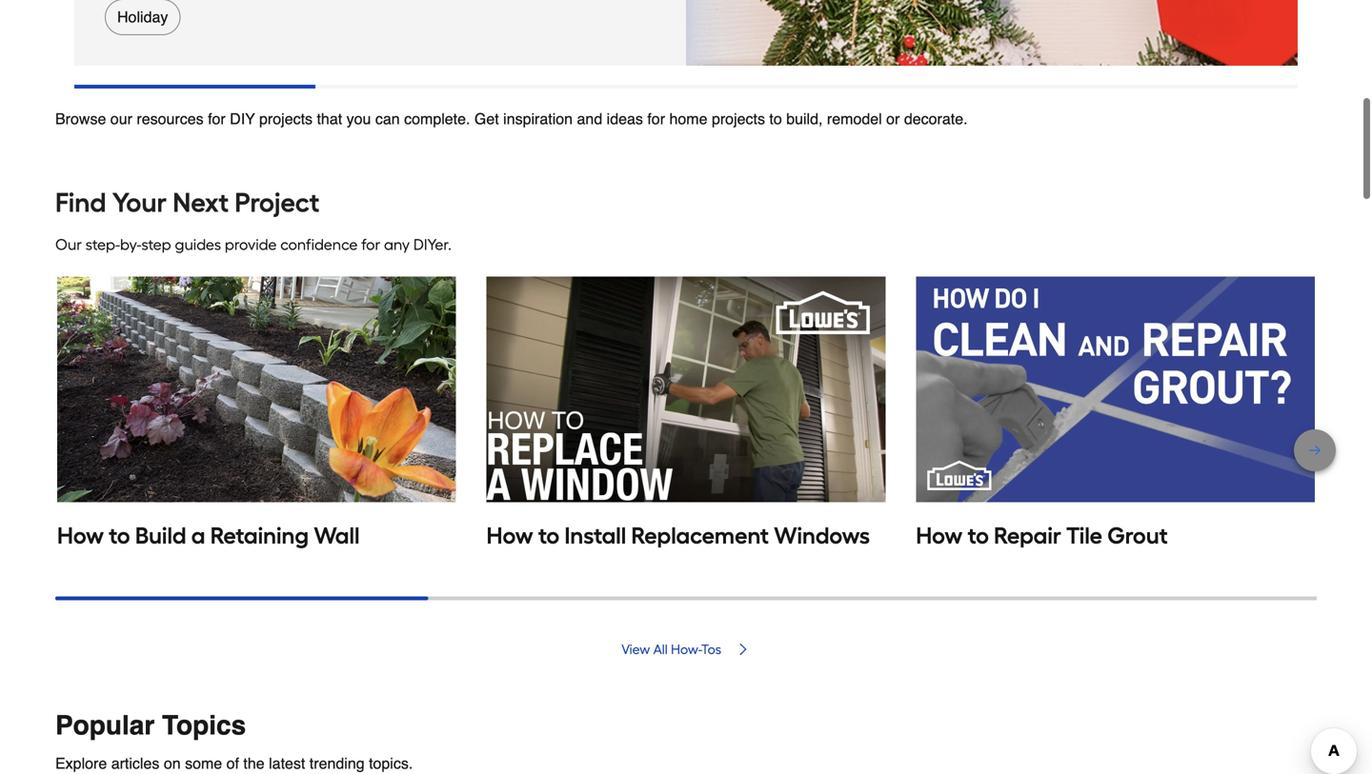 Task type: vqa. For each thing, say whether or not it's contained in the screenshot.
The '.00' related to 549
no



Task type: locate. For each thing, give the bounding box(es) containing it.
and
[[577, 110, 603, 128]]

1 horizontal spatial projects
[[712, 110, 765, 128]]

how left build
[[57, 522, 104, 550]]

to left install
[[538, 522, 560, 550]]

0 horizontal spatial projects
[[259, 110, 313, 128]]

of
[[226, 756, 239, 773]]

projects right home
[[712, 110, 765, 128]]

0 horizontal spatial for
[[208, 110, 226, 128]]

inspiration
[[503, 110, 573, 128]]

1 horizontal spatial how
[[487, 522, 533, 550]]

scrollbar
[[74, 85, 315, 89]]

how to repair tile grout
[[916, 522, 1168, 550]]

build,
[[787, 110, 823, 128]]

for left 'diy'
[[208, 110, 226, 128]]

2 horizontal spatial how
[[916, 522, 963, 550]]

to
[[770, 110, 782, 128], [109, 522, 130, 550], [538, 522, 560, 550], [968, 522, 989, 550]]

1 how from the left
[[57, 522, 104, 550]]

windows
[[774, 522, 870, 550]]

you
[[347, 110, 371, 128]]

for left any
[[361, 236, 380, 254]]

find
[[55, 187, 106, 219]]

for right ideas
[[648, 110, 665, 128]]

how-
[[671, 642, 701, 658]]

how to install replacement windows
[[487, 522, 870, 550]]

to left build
[[109, 522, 130, 550]]

the
[[243, 756, 265, 773]]

how to repair tile grout link
[[916, 277, 1315, 551]]

remodel
[[827, 110, 882, 128]]

install
[[565, 522, 626, 550]]

how left install
[[487, 522, 533, 550]]

for
[[208, 110, 226, 128], [648, 110, 665, 128], [361, 236, 380, 254]]

guides
[[175, 236, 221, 254]]

topics
[[162, 711, 246, 742]]

repair
[[994, 522, 1062, 550]]

to left "repair"
[[968, 522, 989, 550]]

our
[[110, 110, 132, 128]]

confidence
[[280, 236, 358, 254]]

view all how-tos
[[622, 642, 722, 658]]

2 how from the left
[[487, 522, 533, 550]]

our step-by-step guides provide confidence for any diyer.
[[55, 236, 452, 254]]

articles
[[111, 756, 160, 773]]

chevron right image
[[736, 642, 751, 658]]

home
[[670, 110, 708, 128]]

next
[[173, 187, 229, 219]]

projects
[[259, 110, 313, 128], [712, 110, 765, 128]]

step-
[[86, 236, 120, 254]]

to for how to repair tile grout
[[968, 522, 989, 550]]

projects right 'diy'
[[259, 110, 313, 128]]

our
[[55, 236, 82, 254]]

to for how to build a retaining wall
[[109, 522, 130, 550]]

how left "repair"
[[916, 522, 963, 550]]

explore
[[55, 756, 107, 773]]

or
[[887, 110, 900, 128]]

complete.
[[404, 110, 470, 128]]

get
[[475, 110, 499, 128]]

3 how from the left
[[916, 522, 963, 550]]

decorate.
[[904, 110, 968, 128]]

how for how to repair tile grout
[[916, 522, 963, 550]]

0 horizontal spatial how
[[57, 522, 104, 550]]

how
[[57, 522, 104, 550], [487, 522, 533, 550], [916, 522, 963, 550]]

can
[[375, 110, 400, 128]]



Task type: describe. For each thing, give the bounding box(es) containing it.
browse our resources for diy projects that you can complete. get inspiration and ideas for home projects to build, remodel or decorate.
[[55, 110, 968, 128]]

tos
[[701, 642, 722, 658]]

popular topics
[[55, 711, 246, 742]]

build
[[135, 522, 186, 550]]

view
[[622, 642, 650, 658]]

grout
[[1108, 522, 1168, 550]]

to left build,
[[770, 110, 782, 128]]

trending
[[310, 756, 365, 773]]

ideas
[[607, 110, 643, 128]]

wall
[[314, 522, 360, 550]]

1 horizontal spatial for
[[361, 236, 380, 254]]

retaining
[[210, 522, 309, 550]]

how for how to build a retaining wall
[[57, 522, 104, 550]]

resources
[[137, 110, 204, 128]]

how to install replacement windows link
[[487, 277, 886, 551]]

a snowy evergreen wreath with pinecones, apples, berries and an offset red bow on a white door. image
[[686, 0, 1298, 66]]

holiday link
[[105, 0, 180, 35]]

to for how to install replacement windows
[[538, 522, 560, 550]]

topics.
[[369, 756, 413, 773]]

diyer.
[[414, 236, 452, 254]]

diy
[[230, 110, 255, 128]]

find your next project heading
[[55, 184, 1317, 222]]

how for how to install replacement windows
[[487, 522, 533, 550]]

by-
[[120, 236, 142, 254]]

view all how-tos link
[[55, 642, 1317, 658]]

latest
[[269, 756, 305, 773]]

replacement
[[631, 522, 769, 550]]

2 projects from the left
[[712, 110, 765, 128]]

popular
[[55, 711, 155, 742]]

your
[[112, 187, 167, 219]]

all
[[653, 642, 668, 658]]

step
[[142, 236, 171, 254]]

find your next project
[[55, 187, 320, 219]]

2 horizontal spatial for
[[648, 110, 665, 128]]

provide
[[225, 236, 277, 254]]

how to build a retaining wall
[[57, 522, 360, 550]]

on
[[164, 756, 181, 773]]

explore articles on some of the latest trending topics.
[[55, 756, 413, 773]]

project
[[235, 187, 320, 219]]

holiday
[[117, 8, 168, 26]]

1 projects from the left
[[259, 110, 313, 128]]

any
[[384, 236, 410, 254]]

a
[[191, 522, 205, 550]]

some
[[185, 756, 222, 773]]

that
[[317, 110, 342, 128]]

browse
[[55, 110, 106, 128]]

how to build a retaining wall link
[[57, 277, 456, 551]]

tile
[[1067, 522, 1103, 550]]



